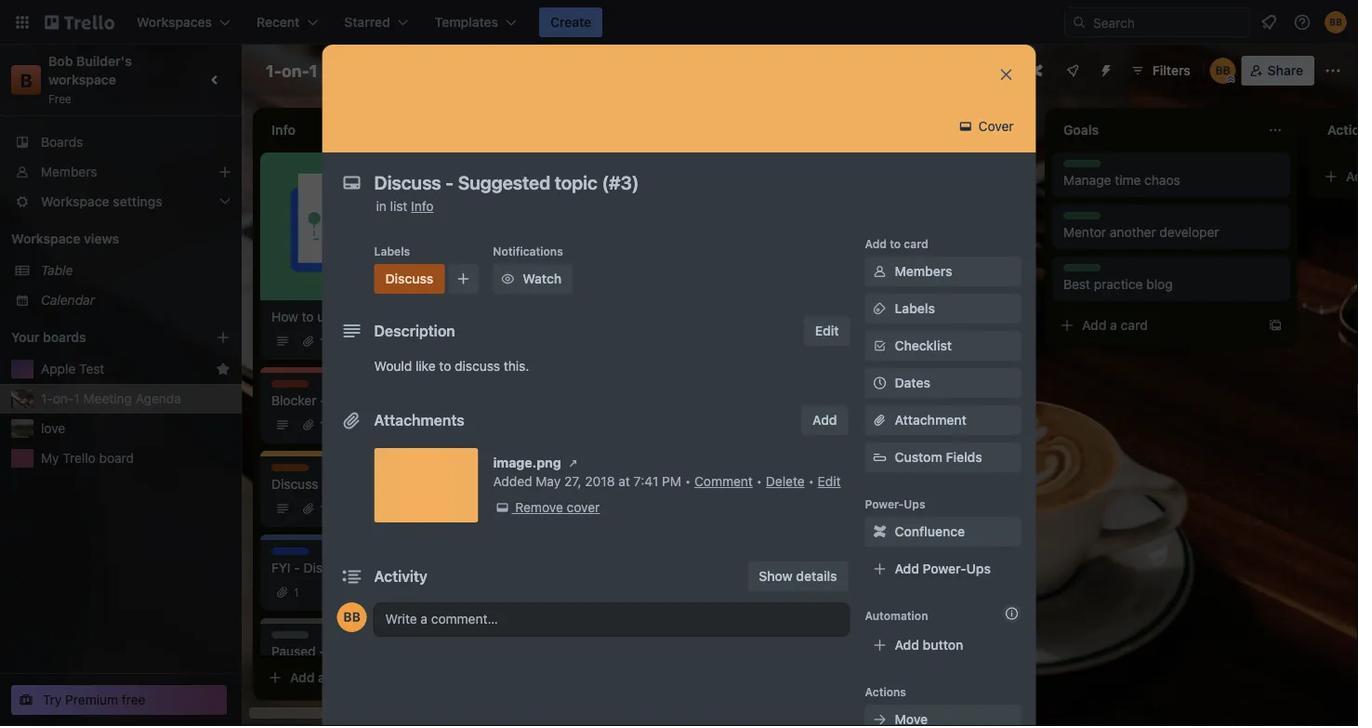 Task type: locate. For each thing, give the bounding box(es) containing it.
1 vertical spatial bob builder (bobbuilder40) image
[[337, 603, 367, 632]]

forward?
[[572, 191, 624, 206]]

next
[[708, 243, 734, 259]]

info
[[411, 199, 434, 214]]

sm image for confluence
[[871, 523, 889, 541]]

1 vertical spatial ups
[[967, 561, 991, 577]]

0 vertical spatial add a card
[[818, 284, 884, 299]]

checklist
[[895, 338, 952, 353]]

0 vertical spatial on-
[[282, 60, 309, 80]]

use
[[317, 309, 339, 325]]

0 vertical spatial 1-on-1 meeting agenda
[[266, 60, 452, 80]]

1 horizontal spatial color: orange, title: "discuss" element
[[374, 264, 445, 294]]

customize views image
[[620, 61, 639, 80]]

if
[[354, 560, 362, 576]]

1 vertical spatial on
[[983, 225, 998, 240]]

mentor another developer link
[[1064, 223, 1280, 242]]

bob builder's workspace free
[[48, 53, 135, 105]]

power- up confluence
[[865, 498, 904, 511]]

discuss left (#0)
[[398, 644, 444, 659]]

create from template… image
[[1268, 318, 1283, 333]]

ups up confluence
[[904, 498, 926, 511]]

meeting inside text box
[[321, 60, 387, 80]]

0 horizontal spatial ups
[[904, 498, 926, 511]]

1 horizontal spatial on-
[[282, 60, 309, 80]]

edit button
[[804, 316, 850, 346]]

- left if
[[294, 560, 300, 576]]

0 horizontal spatial add a card
[[290, 670, 356, 685]]

time
[[1115, 173, 1141, 188]]

0 horizontal spatial 1-on-1 meeting agenda
[[41, 391, 181, 406]]

members link
[[0, 157, 242, 187], [865, 257, 1022, 286]]

0 vertical spatial on
[[645, 173, 660, 188]]

is
[[596, 173, 605, 188]]

board right 'this' on the left of the page
[[368, 309, 403, 325]]

- inside discuss discuss - suggested topic (#3)
[[322, 477, 328, 492]]

1 horizontal spatial members
[[895, 264, 953, 279]]

would like to discuss this.
[[374, 358, 529, 374]]

1 horizontal spatial 1-on-1 meeting agenda
[[266, 60, 452, 80]]

- left suggested
[[322, 477, 328, 492]]

edit
[[815, 323, 839, 338], [818, 474, 841, 489]]

discuss - suggested topic (#3) link
[[272, 475, 480, 494]]

discuss i've drafted my goals for the next few months. any feedback?
[[536, 232, 734, 277]]

share
[[1268, 63, 1304, 78]]

2 horizontal spatial color: orange, title: "discuss" element
[[536, 231, 578, 245]]

show
[[759, 569, 793, 584]]

agenda
[[390, 60, 452, 80], [136, 391, 181, 406]]

sm image inside members link
[[871, 262, 889, 281]]

0 vertical spatial discuss
[[455, 358, 500, 374]]

fyi left if
[[272, 549, 289, 562]]

attachments
[[374, 411, 465, 429]]

0 horizontal spatial bob builder (bobbuilder40) image
[[337, 603, 367, 632]]

ups up the add button button
[[967, 561, 991, 577]]

None text field
[[365, 166, 979, 199]]

the
[[536, 173, 559, 188]]

2 vertical spatial add a card
[[290, 670, 356, 685]]

1 vertical spatial labels
[[895, 301, 935, 316]]

color: red, title: "blocker" element up move on the top of the page
[[536, 160, 576, 174]]

the inside discuss i've drafted my goals for the next few months. any feedback?
[[685, 243, 704, 259]]

goal for mentor
[[1064, 213, 1088, 226]]

edit inside button
[[815, 323, 839, 338]]

the down can
[[800, 243, 819, 259]]

goal down "mentor"
[[1064, 265, 1088, 278]]

1 color: green, title: "goal" element from the top
[[1064, 160, 1101, 174]]

1 the from the left
[[685, 243, 704, 259]]

sm image inside labels link
[[871, 299, 889, 318]]

calendar power-up image
[[992, 62, 1007, 77]]

0 vertical spatial add a card button
[[789, 277, 997, 307]]

2 vertical spatial goal
[[1064, 265, 1088, 278]]

color: green, title: "goal" element left time
[[1064, 160, 1101, 174]]

0 vertical spatial labels
[[374, 245, 410, 258]]

discuss
[[455, 358, 500, 374], [398, 644, 444, 659]]

1 horizontal spatial ups
[[967, 561, 991, 577]]

sm image for checklist link
[[871, 337, 889, 355]]

free
[[48, 92, 72, 105]]

color: red, title: "blocker" element left timely
[[272, 380, 312, 394]]

a down practice on the top of the page
[[1110, 318, 1118, 333]]

add power-ups
[[895, 561, 991, 577]]

sm image for members
[[871, 262, 889, 281]]

on inside blocker the team is stuck on x, how can we move forward?
[[645, 173, 660, 188]]

labels link
[[865, 294, 1022, 324]]

2 vertical spatial a
[[318, 670, 325, 685]]

1 horizontal spatial the
[[800, 243, 819, 259]]

add a card button down the add to card
[[789, 277, 997, 307]]

0 horizontal spatial discuss
[[398, 644, 444, 659]]

color: red, title: "blocker" element
[[536, 160, 576, 174], [272, 380, 312, 394]]

1 horizontal spatial labels
[[895, 301, 935, 316]]

actions
[[865, 685, 907, 698]]

power-
[[865, 498, 904, 511], [923, 561, 967, 577]]

add
[[865, 237, 887, 250], [818, 284, 843, 299], [1082, 318, 1107, 333], [813, 412, 837, 428], [895, 561, 920, 577], [895, 637, 920, 653], [290, 670, 315, 685]]

add a card down practice on the top of the page
[[1082, 318, 1149, 333]]

apple test link
[[41, 360, 208, 378]]

sm image left watch
[[499, 270, 517, 288]]

1 horizontal spatial meeting
[[321, 60, 387, 80]]

members down boards
[[41, 164, 97, 179]]

search image
[[1072, 15, 1087, 30]]

members
[[41, 164, 97, 179], [895, 264, 953, 279]]

the inside 'can you please give feedback on the report?'
[[800, 243, 819, 259]]

0 vertical spatial edit
[[815, 323, 839, 338]]

paused - no need to discuss (#0) link
[[272, 643, 480, 661]]

on inside 'can you please give feedback on the report?'
[[983, 225, 998, 240]]

2 fyi from the top
[[272, 560, 291, 576]]

delete link
[[766, 474, 805, 489]]

sm image down 'power-ups'
[[871, 523, 889, 541]]

2 horizontal spatial add a card button
[[1053, 311, 1261, 340]]

discuss inside discuss i've drafted my goals for the next few months. any feedback?
[[536, 232, 578, 245]]

goal for best
[[1064, 265, 1088, 278]]

edit down report? at the top of the page
[[815, 323, 839, 338]]

1 vertical spatial add a card button
[[1053, 311, 1261, 340]]

2 the from the left
[[800, 243, 819, 259]]

we
[[733, 173, 750, 188]]

goal for manage
[[1064, 161, 1088, 174]]

0 horizontal spatial the
[[685, 243, 704, 259]]

discuss left this.
[[455, 358, 500, 374]]

color: green, title: "goal" element
[[1064, 160, 1101, 174], [1064, 212, 1101, 226], [1064, 264, 1101, 278]]

edit right delete
[[818, 474, 841, 489]]

- inside the blocker blocker - timely discussion (#4)
[[320, 393, 326, 408]]

goal inside goal manage time chaos
[[1064, 161, 1088, 174]]

members down can you please give feedback on the report? link
[[895, 264, 953, 279]]

add a card down 'no'
[[290, 670, 356, 685]]

sm image
[[871, 262, 889, 281], [499, 270, 517, 288], [564, 454, 583, 472], [493, 498, 512, 517], [871, 523, 889, 541]]

trello
[[63, 451, 96, 466]]

2 horizontal spatial add a card
[[1082, 318, 1149, 333]]

switch to… image
[[13, 13, 32, 32]]

confluence
[[895, 524, 965, 539]]

1 horizontal spatial on
[[983, 225, 998, 240]]

1 fyi from the top
[[272, 549, 289, 562]]

0 horizontal spatial members
[[41, 164, 97, 179]]

1 horizontal spatial 1-
[[266, 60, 282, 80]]

1 vertical spatial goal
[[1064, 213, 1088, 226]]

color: orange, title: "discuss" element
[[536, 231, 578, 245], [374, 264, 445, 294], [272, 464, 314, 478]]

0 horizontal spatial on
[[645, 173, 660, 188]]

- left timely
[[320, 393, 326, 408]]

color: green, title: "goal" element for mentor
[[1064, 212, 1101, 226]]

color: green, title: "goal" element down "manage"
[[1064, 212, 1101, 226]]

bob builder (bobbuilder40) image right the open information menu "image"
[[1325, 11, 1347, 33]]

please
[[852, 225, 891, 240]]

1 horizontal spatial board
[[368, 309, 403, 325]]

- for fyi
[[294, 560, 300, 576]]

1 vertical spatial 1-on-1 meeting agenda
[[41, 391, 181, 406]]

blocker for the
[[536, 161, 576, 174]]

boards
[[43, 330, 86, 345]]

1 horizontal spatial discuss
[[455, 358, 500, 374]]

1 vertical spatial edit
[[818, 474, 841, 489]]

1 vertical spatial add a card
[[1082, 318, 1149, 333]]

color: orange, title: "discuss" element left suggested
[[272, 464, 314, 478]]

on for feedback
[[983, 225, 998, 240]]

add inside the add power-ups link
[[895, 561, 920, 577]]

automation image
[[1092, 56, 1118, 82]]

0 horizontal spatial on-
[[53, 391, 74, 406]]

goal inside goal mentor another developer
[[1064, 213, 1088, 226]]

members for the leftmost members link
[[41, 164, 97, 179]]

0 vertical spatial ups
[[904, 498, 926, 511]]

1-
[[266, 60, 282, 80], [41, 391, 53, 406]]

1 vertical spatial color: red, title: "blocker" element
[[272, 380, 312, 394]]

fyi fyi - discuss if interested (#6)
[[272, 549, 455, 576]]

1 goal from the top
[[1064, 161, 1088, 174]]

bob builder (bobbuilder40) image up need
[[337, 603, 367, 632]]

on- inside text box
[[282, 60, 309, 80]]

discuss inside paused paused - no need to discuss (#0)
[[398, 644, 444, 659]]

- inside fyi fyi - discuss if interested (#6)
[[294, 560, 300, 576]]

goals
[[629, 243, 661, 259]]

1 vertical spatial members
[[895, 264, 953, 279]]

add a card button down blog
[[1053, 311, 1261, 340]]

0 horizontal spatial meeting
[[83, 391, 132, 406]]

add board image
[[216, 330, 231, 345]]

1 horizontal spatial agenda
[[390, 60, 452, 80]]

your boards
[[11, 330, 86, 345]]

show menu image
[[1324, 61, 1343, 80]]

attachment
[[895, 412, 967, 428]]

fyi - discuss if interested (#6) link
[[272, 559, 480, 577]]

sm image up 27,
[[564, 454, 583, 472]]

1-on-1 meeting agenda link
[[41, 390, 231, 408]]

1 horizontal spatial a
[[846, 284, 854, 299]]

the right for
[[685, 243, 704, 259]]

on right feedback
[[983, 225, 998, 240]]

0 vertical spatial bob builder (bobbuilder40) image
[[1325, 11, 1347, 33]]

in
[[376, 199, 387, 214]]

0 vertical spatial meeting
[[321, 60, 387, 80]]

on for stuck
[[645, 173, 660, 188]]

added may 27, 2018 at 7:41 pm
[[493, 474, 682, 489]]

create from template… image
[[1004, 285, 1019, 299]]

board
[[563, 63, 600, 78]]

1 vertical spatial 1-
[[41, 391, 53, 406]]

watch button
[[493, 264, 573, 294]]

added
[[493, 474, 532, 489]]

1 vertical spatial a
[[1110, 318, 1118, 333]]

sm image inside cover link
[[957, 117, 975, 136]]

boards link
[[0, 127, 242, 157]]

color: black, title: "paused" element
[[272, 631, 311, 645]]

2 vertical spatial add a card button
[[260, 663, 469, 693]]

0 vertical spatial agenda
[[390, 60, 452, 80]]

0 vertical spatial a
[[846, 284, 854, 299]]

color: green, title: "goal" element for best
[[1064, 264, 1101, 278]]

table link
[[41, 261, 231, 280]]

any
[[613, 262, 636, 277]]

add a card button down need
[[260, 663, 469, 693]]

discuss inside fyi fyi - discuss if interested (#6)
[[304, 560, 351, 576]]

cover
[[975, 119, 1014, 134]]

can you please give feedback on the report? link
[[800, 223, 1015, 260]]

paused
[[272, 632, 311, 645], [272, 644, 316, 659]]

how
[[272, 309, 298, 325]]

labels down list
[[374, 245, 410, 258]]

- inside paused paused - no need to discuss (#0)
[[319, 644, 325, 659]]

0 vertical spatial members link
[[0, 157, 242, 187]]

2 vertical spatial color: green, title: "goal" element
[[1064, 264, 1101, 278]]

2 goal from the top
[[1064, 213, 1088, 226]]

1 vertical spatial color: orange, title: "discuss" element
[[374, 264, 445, 294]]

add a card down report? at the top of the page
[[818, 284, 884, 299]]

1-on-1 meeting agenda
[[266, 60, 452, 80], [41, 391, 181, 406]]

sm image for remove cover
[[493, 498, 512, 517]]

0 horizontal spatial add a card button
[[260, 663, 469, 693]]

- left 'no'
[[319, 644, 325, 659]]

sm image inside checklist link
[[871, 337, 889, 355]]

on left x,
[[645, 173, 660, 188]]

1 vertical spatial agenda
[[136, 391, 181, 406]]

1 inside 1-on-1 meeting agenda link
[[74, 391, 80, 406]]

1 vertical spatial power-
[[923, 561, 967, 577]]

i've
[[536, 243, 557, 259]]

color: orange, title: "discuss" element up few
[[536, 231, 578, 245]]

my trello board
[[41, 451, 134, 466]]

3 goal from the top
[[1064, 265, 1088, 278]]

try premium free
[[43, 692, 146, 708]]

1 horizontal spatial members link
[[865, 257, 1022, 286]]

0 vertical spatial color: red, title: "blocker" element
[[536, 160, 576, 174]]

1 vertical spatial on-
[[53, 391, 74, 406]]

sm image inside the watch button
[[499, 270, 517, 288]]

0 notifications image
[[1258, 11, 1281, 33]]

fyi up "color: black, title: "paused"" element at the left bottom of the page
[[272, 560, 291, 576]]

0 vertical spatial 1-
[[266, 60, 282, 80]]

list
[[390, 199, 408, 214]]

filters
[[1153, 63, 1191, 78]]

1 vertical spatial discuss
[[398, 644, 444, 659]]

color: orange, title: "discuss" element up how to use this board link
[[374, 264, 445, 294]]

0 vertical spatial members
[[41, 164, 97, 179]]

card
[[904, 237, 929, 250], [857, 284, 884, 299], [1121, 318, 1149, 333], [329, 670, 356, 685]]

0 vertical spatial color: orange, title: "discuss" element
[[536, 231, 578, 245]]

0 horizontal spatial board
[[99, 451, 134, 466]]

power- down confluence
[[923, 561, 967, 577]]

1 vertical spatial color: green, title: "goal" element
[[1064, 212, 1101, 226]]

blocker inside blocker the team is stuck on x, how can we move forward?
[[536, 161, 576, 174]]

0 vertical spatial power-
[[865, 498, 904, 511]]

1 horizontal spatial bob builder (bobbuilder40) image
[[1325, 11, 1347, 33]]

3 color: green, title: "goal" element from the top
[[1064, 264, 1101, 278]]

1 vertical spatial meeting
[[83, 391, 132, 406]]

1 horizontal spatial add a card button
[[789, 277, 997, 307]]

0 horizontal spatial 1-
[[41, 391, 53, 406]]

members link up labels link
[[865, 257, 1022, 286]]

color: green, title: "goal" element down "mentor"
[[1064, 264, 1101, 278]]

in list info
[[376, 199, 434, 214]]

sm image down the add to card
[[871, 262, 889, 281]]

0 vertical spatial color: green, title: "goal" element
[[1064, 160, 1101, 174]]

sm image
[[957, 117, 975, 136], [871, 299, 889, 318], [871, 337, 889, 355], [871, 710, 889, 726]]

members link down boards
[[0, 157, 242, 187]]

sm image down the added
[[493, 498, 512, 517]]

Search field
[[1087, 8, 1250, 36]]

on-
[[282, 60, 309, 80], [53, 391, 74, 406]]

labels up checklist
[[895, 301, 935, 316]]

board down love link
[[99, 451, 134, 466]]

2 color: green, title: "goal" element from the top
[[1064, 212, 1101, 226]]

suggested
[[331, 477, 396, 492]]

goal left time
[[1064, 161, 1088, 174]]

0 horizontal spatial color: orange, title: "discuss" element
[[272, 464, 314, 478]]

goal down "manage"
[[1064, 213, 1088, 226]]

1 vertical spatial board
[[99, 451, 134, 466]]

0 horizontal spatial agenda
[[136, 391, 181, 406]]

goal inside goal best practice blog
[[1064, 265, 1088, 278]]

a down report? at the top of the page
[[846, 284, 854, 299]]

2 paused from the top
[[272, 644, 316, 659]]

open information menu image
[[1294, 13, 1312, 32]]

2 vertical spatial color: orange, title: "discuss" element
[[272, 464, 314, 478]]

a down paused paused - no need to discuss (#0)
[[318, 670, 325, 685]]

0 vertical spatial goal
[[1064, 161, 1088, 174]]

goal best practice blog
[[1064, 265, 1173, 292]]

bob builder (bobbuilder40) image
[[1325, 11, 1347, 33], [337, 603, 367, 632]]

1
[[309, 60, 318, 80], [320, 335, 325, 348], [74, 391, 80, 406], [320, 418, 325, 431], [320, 502, 325, 515], [294, 586, 299, 599]]

board link
[[532, 56, 611, 86]]



Task type: describe. For each thing, give the bounding box(es) containing it.
views
[[84, 231, 119, 246]]

1 horizontal spatial color: red, title: "blocker" element
[[536, 160, 576, 174]]

x,
[[664, 173, 676, 188]]

months.
[[561, 262, 609, 277]]

share button
[[1242, 56, 1315, 86]]

bob
[[48, 53, 73, 69]]

(#6)
[[429, 560, 455, 576]]

image.png
[[493, 455, 561, 471]]

agenda inside 1-on-1 meeting agenda text box
[[390, 60, 452, 80]]

apple test
[[41, 361, 104, 377]]

custom
[[895, 450, 943, 465]]

timely
[[330, 393, 369, 408]]

add inside the add button button
[[895, 637, 920, 653]]

Write a comment text field
[[374, 603, 850, 636]]

developer
[[1160, 225, 1220, 240]]

my
[[608, 243, 626, 259]]

0 vertical spatial board
[[368, 309, 403, 325]]

7:41
[[634, 474, 659, 489]]

0 horizontal spatial power-
[[865, 498, 904, 511]]

test
[[79, 361, 104, 377]]

the team is stuck on x, how can we move forward? link
[[536, 171, 751, 208]]

starred icon image
[[216, 362, 231, 377]]

interested
[[365, 560, 426, 576]]

may
[[536, 474, 561, 489]]

agenda inside 1-on-1 meeting agenda link
[[136, 391, 181, 406]]

notifications
[[493, 245, 563, 258]]

2018
[[585, 474, 615, 489]]

builder's
[[76, 53, 132, 69]]

goal mentor another developer
[[1064, 213, 1220, 240]]

my trello board link
[[41, 449, 231, 468]]

to inside paused paused - no need to discuss (#0)
[[383, 644, 395, 659]]

discuss for discuss discuss - suggested topic (#3)
[[272, 465, 314, 478]]

custom fields
[[895, 450, 983, 465]]

love
[[41, 421, 65, 436]]

discuss discuss - suggested topic (#3)
[[272, 465, 459, 492]]

button
[[923, 637, 964, 653]]

(#0)
[[447, 644, 473, 659]]

calendar
[[41, 292, 95, 308]]

(#4)
[[440, 393, 466, 408]]

27,
[[564, 474, 582, 489]]

remove
[[515, 500, 563, 515]]

0 horizontal spatial members link
[[0, 157, 242, 187]]

- for discuss
[[322, 477, 328, 492]]

bob builder (bobbuilder40) image
[[1210, 58, 1237, 84]]

1 paused from the top
[[272, 632, 311, 645]]

feedback
[[923, 225, 979, 240]]

- for paused
[[319, 644, 325, 659]]

primary element
[[0, 0, 1359, 45]]

1- inside text box
[[266, 60, 282, 80]]

pm
[[662, 474, 682, 489]]

your boards with 4 items element
[[11, 326, 188, 349]]

add a card button for create from template… icon on the top right of page
[[789, 277, 997, 307]]

chaos
[[1145, 173, 1181, 188]]

the for report?
[[800, 243, 819, 259]]

0 horizontal spatial labels
[[374, 245, 410, 258]]

mentor
[[1064, 225, 1107, 240]]

1 horizontal spatial add a card
[[818, 284, 884, 299]]

color: green, title: "goal" element for manage
[[1064, 160, 1101, 174]]

move
[[536, 191, 568, 206]]

add button button
[[865, 630, 1022, 660]]

remove cover
[[515, 500, 600, 515]]

would
[[374, 358, 412, 374]]

discussion
[[373, 393, 436, 408]]

i've drafted my goals for the next few months. any feedback? link
[[536, 242, 751, 279]]

premium
[[65, 692, 118, 708]]

comment link
[[695, 474, 753, 489]]

another
[[1110, 225, 1156, 240]]

Board name text field
[[257, 56, 461, 86]]

details
[[796, 569, 837, 584]]

sm image for cover link
[[957, 117, 975, 136]]

goal manage time chaos
[[1064, 161, 1181, 188]]

best
[[1064, 277, 1091, 292]]

bob builder (bobbuilder40) image inside primary element
[[1325, 11, 1347, 33]]

- for blocker
[[320, 393, 326, 408]]

for
[[665, 243, 681, 259]]

1 inside 1-on-1 meeting agenda text box
[[309, 60, 318, 80]]

0 horizontal spatial color: red, title: "blocker" element
[[272, 380, 312, 394]]

watch
[[523, 271, 562, 286]]

discuss for discuss
[[385, 271, 434, 286]]

cover
[[567, 500, 600, 515]]

workspace
[[11, 231, 80, 246]]

sm image for labels link
[[871, 299, 889, 318]]

table
[[41, 263, 73, 278]]

description
[[374, 322, 455, 340]]

discuss for discuss i've drafted my goals for the next few months. any feedback?
[[536, 232, 578, 245]]

1-on-1 meeting agenda inside text box
[[266, 60, 452, 80]]

love link
[[41, 419, 231, 438]]

0 horizontal spatial a
[[318, 670, 325, 685]]

can
[[800, 225, 823, 240]]

how to use this board link
[[272, 308, 480, 326]]

add a card button for create from template… image on the top right of the page
[[1053, 311, 1261, 340]]

need
[[349, 644, 379, 659]]

members for the bottommost members link
[[895, 264, 953, 279]]

how to use this board
[[272, 309, 403, 325]]

add inside add button
[[813, 412, 837, 428]]

show details link
[[748, 562, 849, 591]]

edit link
[[818, 474, 841, 489]]

my
[[41, 451, 59, 466]]

sm image for watch
[[499, 270, 517, 288]]

add button
[[895, 637, 964, 653]]

color: blue, title: "fyi" element
[[272, 548, 309, 562]]

checklist link
[[865, 331, 1022, 361]]

practice
[[1094, 277, 1143, 292]]

give
[[895, 225, 920, 240]]

b
[[20, 69, 32, 91]]

filters button
[[1125, 56, 1197, 86]]

the for next
[[685, 243, 704, 259]]

dates button
[[865, 368, 1022, 398]]

1 horizontal spatial power-
[[923, 561, 967, 577]]

report?
[[823, 243, 866, 259]]

1 vertical spatial members link
[[865, 257, 1022, 286]]

free
[[122, 692, 146, 708]]

2 horizontal spatial a
[[1110, 318, 1118, 333]]

blocker for blocker
[[272, 381, 312, 394]]

power ups image
[[1065, 63, 1080, 78]]



Task type: vqa. For each thing, say whether or not it's contained in the screenshot.
2
no



